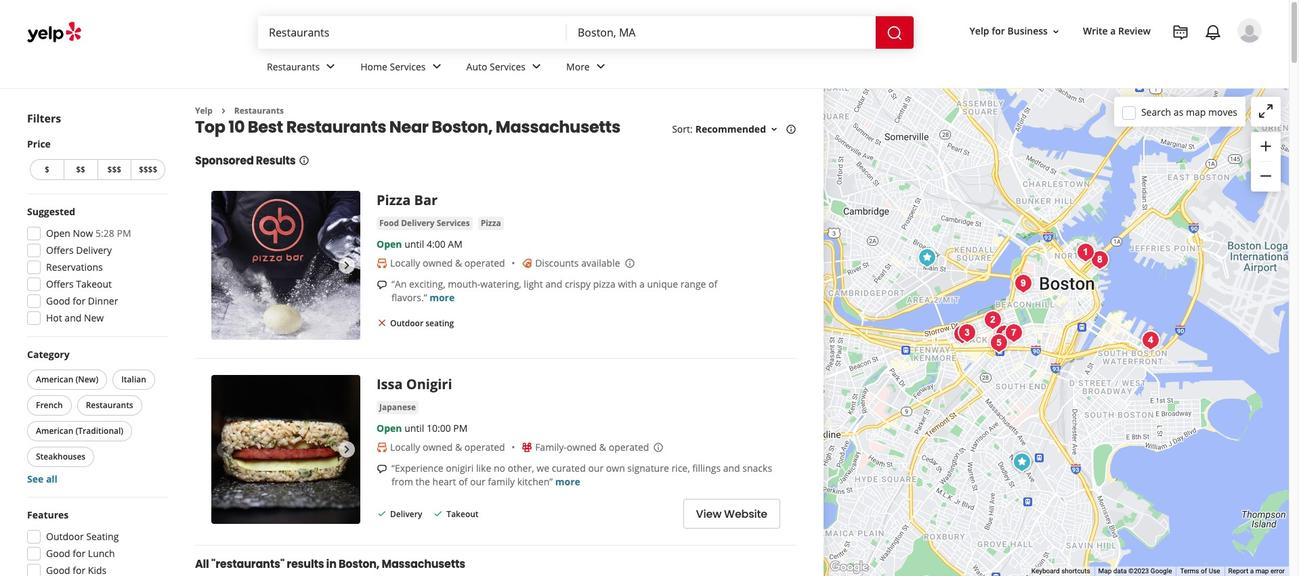 Task type: vqa. For each thing, say whether or not it's contained in the screenshot.
Takeout
yes



Task type: locate. For each thing, give the bounding box(es) containing it.
0 vertical spatial outdoor
[[390, 318, 423, 330]]

1 vertical spatial slideshow element
[[211, 376, 360, 525]]

1 locally owned & operated from the top
[[390, 257, 505, 270]]

takeout up 'dinner'
[[76, 278, 112, 291]]

from
[[392, 476, 413, 489]]

0 vertical spatial our
[[588, 462, 604, 475]]

shortcuts
[[1062, 568, 1090, 575]]

previous image for pizza bar
[[217, 258, 233, 274]]

delivery down open now 5:28 pm
[[76, 244, 112, 257]]

of inside "an exciting, mouth-watering, light and crispy pizza with a unique range of flavors."
[[709, 278, 718, 291]]

operated up watering,
[[465, 257, 505, 270]]

1 none field from the left
[[269, 25, 556, 40]]

citrus & salt image
[[1000, 320, 1027, 347]]

locally
[[390, 257, 420, 270], [390, 441, 420, 454]]

24 chevron down v2 image for home services
[[429, 59, 445, 75]]

massachusetts down more
[[496, 116, 621, 138]]

2 horizontal spatial and
[[723, 462, 740, 475]]

0 horizontal spatial more link
[[430, 292, 455, 304]]

1 vertical spatial restaurants link
[[234, 105, 284, 117]]

& up onigiri
[[455, 441, 462, 454]]

2 none field from the left
[[578, 25, 865, 40]]

of down onigiri
[[459, 476, 468, 489]]

our left own
[[588, 462, 604, 475]]

a right report
[[1250, 568, 1254, 575]]

of left use
[[1201, 568, 1207, 575]]

offers for offers takeout
[[46, 278, 74, 291]]

more link down curated
[[555, 476, 580, 489]]

none field near
[[578, 25, 865, 40]]

cafe luna catering image
[[914, 245, 941, 272]]

0 horizontal spatial massachusetts
[[382, 557, 465, 573]]

write
[[1083, 25, 1108, 38]]

write a review link
[[1078, 19, 1156, 44]]

next image
[[339, 258, 355, 274]]

of right range
[[709, 278, 718, 291]]

16 speech v2 image for issa onigiri
[[377, 464, 388, 475]]

24 chevron down v2 image
[[323, 59, 339, 75], [593, 59, 609, 75]]

food
[[379, 218, 399, 229]]

16 locally owned v2 image
[[377, 258, 388, 269], [377, 443, 388, 453]]

use
[[1209, 568, 1221, 575]]

outdoor for outdoor seating
[[46, 530, 84, 543]]

boston sail loft image
[[1086, 247, 1113, 274]]

24 chevron down v2 image for more
[[593, 59, 609, 75]]

2 good from the top
[[46, 547, 70, 560]]

american down category
[[36, 374, 73, 385]]

yelp left business
[[970, 25, 990, 38]]

1 vertical spatial delivery
[[76, 244, 112, 257]]

and
[[546, 278, 562, 291], [65, 312, 82, 325], [723, 462, 740, 475]]

©2023
[[1129, 568, 1149, 575]]

reservations
[[46, 261, 103, 274]]

1 vertical spatial 16 locally owned v2 image
[[377, 443, 388, 453]]

16 speech v2 image left "experience
[[377, 464, 388, 475]]

owned down 4:00
[[423, 257, 453, 270]]

& for pizza bar
[[455, 257, 462, 270]]

2 horizontal spatial a
[[1250, 568, 1254, 575]]

locally up "experience
[[390, 441, 420, 454]]

review
[[1119, 25, 1151, 38]]

until left 4:00
[[405, 238, 424, 251]]

discounts
[[535, 257, 579, 270]]

pizza bar link
[[377, 191, 438, 210]]

owned down 10:00
[[423, 441, 453, 454]]

locally for issa
[[390, 441, 420, 454]]

24 chevron down v2 image inside home services link
[[429, 59, 445, 75]]

for inside button
[[992, 25, 1005, 38]]

map region
[[717, 0, 1299, 577]]

0 vertical spatial more
[[430, 292, 455, 304]]

good for dinner
[[46, 295, 118, 308]]

and right the fillings
[[723, 462, 740, 475]]

group
[[1251, 132, 1281, 192], [23, 205, 168, 329], [24, 348, 168, 486], [23, 509, 168, 577]]

0 vertical spatial locally
[[390, 257, 420, 270]]

pm right 10:00
[[453, 422, 468, 435]]

2 horizontal spatial services
[[490, 60, 526, 73]]

american
[[36, 374, 73, 385], [36, 425, 73, 437]]

1 vertical spatial pm
[[453, 422, 468, 435]]

group containing category
[[24, 348, 168, 486]]

0 horizontal spatial our
[[470, 476, 486, 489]]

$$$$ button
[[131, 159, 165, 180]]

open down food
[[377, 238, 402, 251]]

open down the japanese button
[[377, 422, 402, 435]]

slideshow element for pizza
[[211, 191, 360, 340]]

results
[[256, 153, 296, 169]]

(new)
[[76, 374, 98, 385]]

delivery inside food delivery services button
[[401, 218, 435, 229]]

pizza bar image
[[211, 191, 360, 340]]

american down french button
[[36, 425, 73, 437]]

None search field
[[258, 16, 917, 49]]

1 horizontal spatial pm
[[453, 422, 468, 435]]

boston, right near
[[432, 116, 493, 138]]

1 american from the top
[[36, 374, 73, 385]]

more down exciting,
[[430, 292, 455, 304]]

1 horizontal spatial of
[[709, 278, 718, 291]]

0 vertical spatial until
[[405, 238, 424, 251]]

0 vertical spatial and
[[546, 278, 562, 291]]

top
[[195, 116, 225, 138]]

24 chevron down v2 image inside auto services link
[[528, 59, 545, 75]]

1 vertical spatial map
[[1256, 568, 1269, 575]]

16 checkmark v2 image
[[433, 508, 444, 519]]

business
[[1008, 25, 1048, 38]]

mouth-
[[448, 278, 481, 291]]

1 horizontal spatial map
[[1256, 568, 1269, 575]]

1 vertical spatial outdoor
[[46, 530, 84, 543]]

services right auto
[[490, 60, 526, 73]]

outdoor right '16 close v2' icon
[[390, 318, 423, 330]]

4:00
[[427, 238, 446, 251]]

0 vertical spatial for
[[992, 25, 1005, 38]]

1 vertical spatial more
[[555, 476, 580, 489]]

1 vertical spatial a
[[640, 278, 645, 291]]

1 vertical spatial locally
[[390, 441, 420, 454]]

zoom out image
[[1258, 168, 1274, 184]]

0 vertical spatial 16 locally owned v2 image
[[377, 258, 388, 269]]

info icon image
[[624, 258, 635, 269], [624, 258, 635, 269], [653, 442, 664, 453], [653, 442, 664, 453]]

other,
[[508, 462, 534, 475]]

notifications image
[[1205, 24, 1222, 41]]

pizza
[[377, 191, 411, 210], [481, 218, 501, 229]]

for down outdoor seating
[[73, 547, 86, 560]]

16 locally owned v2 image right next image
[[377, 443, 388, 453]]

food delivery services
[[379, 218, 470, 229]]

like
[[476, 462, 491, 475]]

more link for issa onigiri
[[555, 476, 580, 489]]

results
[[287, 557, 324, 573]]

2 previous image from the top
[[217, 442, 233, 458]]

16 locally owned v2 image for pizza bar
[[377, 258, 388, 269]]

24 chevron down v2 image left auto
[[429, 59, 445, 75]]

outdoor
[[390, 318, 423, 330], [46, 530, 84, 543]]

locally owned & operated for bar
[[390, 257, 505, 270]]

0 vertical spatial a
[[1111, 25, 1116, 38]]

terms of use
[[1180, 568, 1221, 575]]

category
[[27, 348, 70, 361]]

offers takeout
[[46, 278, 112, 291]]

1 vertical spatial 16 speech v2 image
[[377, 464, 388, 475]]

open until 10:00 pm
[[377, 422, 468, 435]]

zoom in image
[[1258, 138, 1274, 154]]

snacks
[[743, 462, 772, 475]]

none field up business categories element
[[578, 25, 865, 40]]

more down curated
[[555, 476, 580, 489]]

for
[[992, 25, 1005, 38], [73, 295, 86, 308], [73, 547, 86, 560]]

sponsored
[[195, 153, 254, 169]]

offers for offers delivery
[[46, 244, 74, 257]]

1 vertical spatial pizza
[[481, 218, 501, 229]]

map left error
[[1256, 568, 1269, 575]]

1 vertical spatial yelp
[[195, 105, 213, 117]]

16 chevron down v2 image
[[1051, 26, 1062, 37]]

2 vertical spatial a
[[1250, 568, 1254, 575]]

pizza bar image
[[1008, 449, 1036, 476]]

1 16 locally owned v2 image from the top
[[377, 258, 388, 269]]

outdoor inside group
[[46, 530, 84, 543]]

1 vertical spatial for
[[73, 295, 86, 308]]

krasi image
[[954, 320, 981, 347]]

0 horizontal spatial pizza
[[377, 191, 411, 210]]

pm right 5:28 on the top of the page
[[117, 227, 131, 240]]

"restaurants"
[[211, 557, 285, 573]]

and right 'hot'
[[65, 312, 82, 325]]

outdoor up good for lunch
[[46, 530, 84, 543]]

1 vertical spatial locally owned & operated
[[390, 441, 505, 454]]

map right as
[[1186, 105, 1206, 118]]

& down 'am'
[[455, 257, 462, 270]]

a for write
[[1111, 25, 1116, 38]]

16 locally owned v2 image right next icon
[[377, 258, 388, 269]]

delivery up open until 4:00 am at the left top of the page
[[401, 218, 435, 229]]

1 offers from the top
[[46, 244, 74, 257]]

1 vertical spatial previous image
[[217, 442, 233, 458]]

offers down reservations
[[46, 278, 74, 291]]

0 horizontal spatial services
[[390, 60, 426, 73]]

1 horizontal spatial yelp
[[970, 25, 990, 38]]

steakhouses button
[[27, 447, 94, 467]]

24 chevron down v2 image right more
[[593, 59, 609, 75]]

None field
[[269, 25, 556, 40], [578, 25, 865, 40]]

services right home
[[390, 60, 426, 73]]

operated up like
[[465, 441, 505, 454]]

1 vertical spatial offers
[[46, 278, 74, 291]]

0 horizontal spatial more
[[430, 292, 455, 304]]

seating
[[86, 530, 119, 543]]

0 vertical spatial slideshow element
[[211, 191, 360, 340]]

0 horizontal spatial 24 chevron down v2 image
[[429, 59, 445, 75]]

1 horizontal spatial and
[[546, 278, 562, 291]]

takeout right 16 checkmark v2 icon at left bottom
[[447, 509, 479, 520]]

1 horizontal spatial more
[[555, 476, 580, 489]]

next image
[[339, 442, 355, 458]]

0 horizontal spatial of
[[459, 476, 468, 489]]

1 previous image from the top
[[217, 258, 233, 274]]

auto
[[466, 60, 487, 73]]

1 vertical spatial our
[[470, 476, 486, 489]]

services
[[390, 60, 426, 73], [490, 60, 526, 73], [437, 218, 470, 229]]

for for dinner
[[73, 295, 86, 308]]

pizza inside button
[[481, 218, 501, 229]]

1 until from the top
[[405, 238, 424, 251]]

10:00
[[427, 422, 451, 435]]

a for report
[[1250, 568, 1254, 575]]

16 speech v2 image for pizza bar
[[377, 280, 388, 291]]

1 vertical spatial boston,
[[339, 557, 380, 573]]

2 vertical spatial and
[[723, 462, 740, 475]]

restaurants up (traditional) in the bottom left of the page
[[86, 400, 133, 411]]

all
[[46, 473, 58, 486]]

1 horizontal spatial pizza
[[481, 218, 501, 229]]

japanese link
[[377, 401, 419, 415]]

restaurants right 16 chevron right v2 icon
[[234, 105, 284, 117]]

0 vertical spatial massachusetts
[[496, 116, 621, 138]]

and inside "an exciting, mouth-watering, light and crispy pizza with a unique range of flavors."
[[546, 278, 562, 291]]

massachusetts down 16 checkmark v2 icon at left bottom
[[382, 557, 465, 573]]

owned for bar
[[423, 257, 453, 270]]

more link down exciting,
[[430, 292, 455, 304]]

restaurants up best
[[267, 60, 320, 73]]

0 vertical spatial good
[[46, 295, 70, 308]]

locally up the "an
[[390, 257, 420, 270]]

1 horizontal spatial massachusetts
[[496, 116, 621, 138]]

more for pizza bar
[[430, 292, 455, 304]]

good
[[46, 295, 70, 308], [46, 547, 70, 560]]

0 vertical spatial american
[[36, 374, 73, 385]]

0 horizontal spatial outdoor
[[46, 530, 84, 543]]

little whale image
[[949, 321, 976, 348]]

and right light
[[546, 278, 562, 291]]

our
[[588, 462, 604, 475], [470, 476, 486, 489]]

2 24 chevron down v2 image from the left
[[528, 59, 545, 75]]

operated for pizza bar
[[465, 257, 505, 270]]

2 slideshow element from the top
[[211, 376, 360, 525]]

0 vertical spatial offers
[[46, 244, 74, 257]]

features
[[27, 509, 69, 522]]

1 horizontal spatial none field
[[578, 25, 865, 40]]

we
[[537, 462, 549, 475]]

0 horizontal spatial yelp
[[195, 105, 213, 117]]

0 vertical spatial map
[[1186, 105, 1206, 118]]

0 vertical spatial previous image
[[217, 258, 233, 274]]

previous image
[[217, 258, 233, 274], [217, 442, 233, 458]]

more link for pizza bar
[[430, 292, 455, 304]]

for down offers takeout
[[73, 295, 86, 308]]

$$ button
[[64, 159, 97, 180]]

1 horizontal spatial 24 chevron down v2 image
[[593, 59, 609, 75]]

0 vertical spatial boston,
[[432, 116, 493, 138]]

filters
[[27, 111, 61, 126]]

24 chevron down v2 image
[[429, 59, 445, 75], [528, 59, 545, 75]]

pizza for pizza bar
[[377, 191, 411, 210]]

1 horizontal spatial 24 chevron down v2 image
[[528, 59, 545, 75]]

1 vertical spatial of
[[459, 476, 468, 489]]

until for bar
[[405, 238, 424, 251]]

1 horizontal spatial services
[[437, 218, 470, 229]]

until
[[405, 238, 424, 251], [405, 422, 424, 435]]

1 24 chevron down v2 image from the left
[[323, 59, 339, 75]]

0 vertical spatial delivery
[[401, 218, 435, 229]]

0 vertical spatial locally owned & operated
[[390, 257, 505, 270]]

delivery right 16 checkmark v2 image
[[390, 509, 422, 520]]

1 locally from the top
[[390, 257, 420, 270]]

issa onigiri image
[[1008, 449, 1036, 476]]

locally owned & operated
[[390, 257, 505, 270], [390, 441, 505, 454]]

0 horizontal spatial takeout
[[76, 278, 112, 291]]

"an
[[392, 278, 407, 291]]

moxies image
[[1137, 327, 1164, 354]]

0 horizontal spatial pm
[[117, 227, 131, 240]]

0 horizontal spatial map
[[1186, 105, 1206, 118]]

2 offers from the top
[[46, 278, 74, 291]]

offers up reservations
[[46, 244, 74, 257]]

google
[[1151, 568, 1172, 575]]

for left business
[[992, 25, 1005, 38]]

a right with
[[640, 278, 645, 291]]

services up 'am'
[[437, 218, 470, 229]]

16 speech v2 image left the "an
[[377, 280, 388, 291]]

0 horizontal spatial boston,
[[339, 557, 380, 573]]

more link
[[556, 49, 620, 88]]

american (traditional)
[[36, 425, 123, 437]]

lunch
[[88, 547, 115, 560]]

food delivery services button
[[377, 217, 473, 231]]

with
[[618, 278, 637, 291]]

see all
[[27, 473, 58, 486]]

locally owned & operated down 'am'
[[390, 257, 505, 270]]

Near text field
[[578, 25, 865, 40]]

american (traditional) button
[[27, 421, 132, 442]]

1 vertical spatial good
[[46, 547, 70, 560]]

french
[[36, 400, 63, 411]]

1928 beacon hill image
[[1010, 270, 1037, 297]]

good up 'hot'
[[46, 295, 70, 308]]

0 vertical spatial takeout
[[76, 278, 112, 291]]

open now 5:28 pm
[[46, 227, 131, 240]]

24 chevron down v2 image inside restaurants link
[[323, 59, 339, 75]]

open for issa
[[377, 422, 402, 435]]

1 horizontal spatial our
[[588, 462, 604, 475]]

services inside button
[[437, 218, 470, 229]]

1 good from the top
[[46, 295, 70, 308]]

1 vertical spatial until
[[405, 422, 424, 435]]

16 speech v2 image
[[377, 280, 388, 291], [377, 464, 388, 475]]

2 locally owned & operated from the top
[[390, 441, 505, 454]]

slideshow element
[[211, 191, 360, 340], [211, 376, 360, 525]]

2 16 locally owned v2 image from the top
[[377, 443, 388, 453]]

24 chevron down v2 image right auto services
[[528, 59, 545, 75]]

view
[[696, 507, 722, 522]]

2 locally from the top
[[390, 441, 420, 454]]

16 chevron right v2 image
[[218, 106, 229, 116]]

takeout inside group
[[76, 278, 112, 291]]

1 horizontal spatial takeout
[[447, 509, 479, 520]]

24 chevron down v2 image left home
[[323, 59, 339, 75]]

0 vertical spatial yelp
[[970, 25, 990, 38]]

1 vertical spatial more link
[[555, 476, 580, 489]]

food delivery services link
[[377, 217, 473, 231]]

group containing suggested
[[23, 205, 168, 329]]

2 16 speech v2 image from the top
[[377, 464, 388, 475]]

slideshow element for issa
[[211, 376, 360, 525]]

write a review
[[1083, 25, 1151, 38]]

1 vertical spatial american
[[36, 425, 73, 437]]

16 family owned v2 image
[[522, 443, 533, 453]]

2 24 chevron down v2 image from the left
[[593, 59, 609, 75]]

american for american (traditional)
[[36, 425, 73, 437]]

2 until from the top
[[405, 422, 424, 435]]

0 vertical spatial pm
[[117, 227, 131, 240]]

recommended
[[696, 123, 766, 136]]

2 vertical spatial of
[[1201, 568, 1207, 575]]

yelp for yelp for business
[[970, 25, 990, 38]]

1 vertical spatial and
[[65, 312, 82, 325]]

and inside "experience onigiri like no other, we curated our own signature rice, fillings and snacks from the heart of our family kitchen"
[[723, 462, 740, 475]]

hot and new
[[46, 312, 104, 325]]

none field up home services link
[[269, 25, 556, 40]]

0 horizontal spatial none field
[[269, 25, 556, 40]]

our down like
[[470, 476, 486, 489]]

yelp inside button
[[970, 25, 990, 38]]

2 vertical spatial for
[[73, 547, 86, 560]]

1 horizontal spatial outdoor
[[390, 318, 423, 330]]

0 horizontal spatial a
[[640, 278, 645, 291]]

good down outdoor seating
[[46, 547, 70, 560]]

boston, right in
[[339, 557, 380, 573]]

more for issa onigiri
[[555, 476, 580, 489]]

for for business
[[992, 25, 1005, 38]]

0 vertical spatial of
[[709, 278, 718, 291]]

1 horizontal spatial a
[[1111, 25, 1116, 38]]

1 16 speech v2 image from the top
[[377, 280, 388, 291]]

2 american from the top
[[36, 425, 73, 437]]

good for good for dinner
[[46, 295, 70, 308]]

price group
[[27, 138, 168, 183]]

until left 10:00
[[405, 422, 424, 435]]

a right write
[[1111, 25, 1116, 38]]

16 chevron down v2 image
[[769, 124, 780, 135]]

issa onigiri
[[377, 376, 452, 394]]

of
[[709, 278, 718, 291], [459, 476, 468, 489], [1201, 568, 1207, 575]]

1 slideshow element from the top
[[211, 191, 360, 340]]

0 vertical spatial pizza
[[377, 191, 411, 210]]

0 horizontal spatial 24 chevron down v2 image
[[323, 59, 339, 75]]

pizza button
[[478, 217, 504, 231]]

offers delivery
[[46, 244, 112, 257]]

group containing features
[[23, 509, 168, 577]]

top 10 best restaurants near boston, massachusetts
[[195, 116, 621, 138]]

projects image
[[1173, 24, 1189, 41]]

0 vertical spatial 16 speech v2 image
[[377, 280, 388, 291]]

owned for onigiri
[[423, 441, 453, 454]]

light
[[524, 278, 543, 291]]

locally owned & operated down 10:00
[[390, 441, 505, 454]]

yelp for yelp link
[[195, 105, 213, 117]]

24 chevron down v2 image inside more link
[[593, 59, 609, 75]]

1 horizontal spatial more link
[[555, 476, 580, 489]]

yelp left 16 chevron right v2 icon
[[195, 105, 213, 117]]

1 24 chevron down v2 image from the left
[[429, 59, 445, 75]]

business categories element
[[256, 49, 1262, 88]]

0 vertical spatial more link
[[430, 292, 455, 304]]

crispy
[[565, 278, 591, 291]]



Task type: describe. For each thing, give the bounding box(es) containing it.
all
[[195, 557, 209, 573]]

open for pizza
[[377, 238, 402, 251]]

view website link
[[683, 500, 780, 529]]

american (new)
[[36, 374, 98, 385]]

services for home services
[[390, 60, 426, 73]]

italian
[[121, 374, 146, 385]]

moves
[[1209, 105, 1238, 118]]

1 vertical spatial takeout
[[447, 509, 479, 520]]

flavors."
[[392, 292, 427, 304]]

carmelina's image
[[1072, 239, 1099, 266]]

family
[[488, 476, 515, 489]]

yelp link
[[195, 105, 213, 117]]

now
[[73, 227, 93, 240]]

the salty pig image
[[985, 330, 1013, 357]]

delivery for food
[[401, 218, 435, 229]]

operated up own
[[609, 441, 649, 454]]

expand map image
[[1258, 103, 1274, 119]]

none field 'find'
[[269, 25, 556, 40]]

steakhouses
[[36, 451, 86, 463]]

error
[[1271, 568, 1285, 575]]

website
[[724, 507, 768, 522]]

$$$$
[[139, 164, 157, 175]]

signature
[[628, 462, 669, 475]]

& up own
[[599, 441, 606, 454]]

terms of use link
[[1180, 568, 1221, 575]]

google image
[[827, 559, 872, 577]]

previous image for issa onigiri
[[217, 442, 233, 458]]

report
[[1229, 568, 1249, 575]]

16 checkmark v2 image
[[377, 508, 388, 519]]

home services link
[[350, 49, 456, 88]]

services for auto services
[[490, 60, 526, 73]]

range
[[681, 278, 706, 291]]

curated
[[552, 462, 586, 475]]

japanese
[[379, 402, 416, 414]]

available
[[581, 257, 620, 270]]

delivery for offers
[[76, 244, 112, 257]]

french button
[[27, 396, 72, 416]]

$$
[[76, 164, 85, 175]]

1 vertical spatial massachusetts
[[382, 557, 465, 573]]

data
[[1114, 568, 1127, 575]]

until for onigiri
[[405, 422, 424, 435]]

heart
[[433, 476, 456, 489]]

0 horizontal spatial and
[[65, 312, 82, 325]]

1 horizontal spatial boston,
[[432, 116, 493, 138]]

more
[[566, 60, 590, 73]]

outdoor seating
[[390, 318, 454, 330]]

issa onigiri image
[[211, 376, 360, 525]]

locally owned & operated for onigiri
[[390, 441, 505, 454]]

yelp for business
[[970, 25, 1048, 38]]

16 info v2 image
[[298, 155, 309, 166]]

bar
[[414, 191, 438, 210]]

own
[[606, 462, 625, 475]]

Find text field
[[269, 25, 556, 40]]

user actions element
[[959, 17, 1281, 100]]

as
[[1174, 105, 1184, 118]]

$$$
[[107, 164, 121, 175]]

fillings
[[693, 462, 721, 475]]

near
[[389, 116, 429, 138]]

24 chevron down v2 image for restaurants
[[323, 59, 339, 75]]

pizza bar
[[377, 191, 438, 210]]

map for error
[[1256, 568, 1269, 575]]

view website
[[696, 507, 768, 522]]

of inside "experience onigiri like no other, we curated our own signature rice, fillings and snacks from the heart of our family kitchen"
[[459, 476, 468, 489]]

good for good for lunch
[[46, 547, 70, 560]]

outdoor seating
[[46, 530, 119, 543]]

for for lunch
[[73, 547, 86, 560]]

pizza
[[593, 278, 616, 291]]

see all button
[[27, 473, 58, 486]]

$
[[45, 164, 49, 175]]

new
[[84, 312, 104, 325]]

map data ©2023 google
[[1099, 568, 1172, 575]]

$$$ button
[[97, 159, 131, 180]]

pm for sponsored results
[[453, 422, 468, 435]]

16 info v2 image
[[786, 124, 797, 135]]

family-
[[535, 441, 567, 454]]

report a map error link
[[1229, 568, 1285, 575]]

discounts available
[[535, 257, 620, 270]]

american for american (new)
[[36, 374, 73, 385]]

issa onigiri link
[[377, 376, 452, 394]]

operated for issa onigiri
[[465, 441, 505, 454]]

restaurants button
[[77, 396, 142, 416]]

"experience
[[392, 462, 444, 475]]

5:28
[[96, 227, 114, 240]]

16 locally owned v2 image for issa onigiri
[[377, 443, 388, 453]]

pm for filters
[[117, 227, 131, 240]]

restaurants inside restaurants button
[[86, 400, 133, 411]]

all "restaurants" results in boston, massachusetts
[[195, 557, 465, 573]]

restaurants up 16 info v2 image
[[286, 116, 386, 138]]

open down suggested
[[46, 227, 70, 240]]

& for issa onigiri
[[455, 441, 462, 454]]

restaurants inside restaurants link
[[267, 60, 320, 73]]

seating
[[426, 318, 454, 330]]

search image
[[887, 25, 903, 41]]

see
[[27, 473, 44, 486]]

2 vertical spatial delivery
[[390, 509, 422, 520]]

yelp for business button
[[964, 19, 1067, 44]]

owned up curated
[[567, 441, 597, 454]]

good for lunch
[[46, 547, 115, 560]]

suggested
[[27, 205, 75, 218]]

american (new) button
[[27, 370, 107, 390]]

search
[[1142, 105, 1172, 118]]

auto services link
[[456, 49, 556, 88]]

a inside "an exciting, mouth-watering, light and crispy pizza with a unique range of flavors."
[[640, 278, 645, 291]]

brad k. image
[[1238, 18, 1262, 43]]

locally for pizza
[[390, 257, 420, 270]]

unique
[[647, 278, 678, 291]]

0 vertical spatial restaurants link
[[256, 49, 350, 88]]

$ button
[[30, 159, 64, 180]]

saltie girl image
[[979, 307, 1006, 334]]

16 discount available v2 image
[[522, 258, 533, 269]]

"experience onigiri like no other, we curated our own signature rice, fillings and snacks from the heart of our family kitchen"
[[392, 462, 772, 489]]

outdoor for outdoor seating
[[390, 318, 423, 330]]

pizza for pizza
[[481, 218, 501, 229]]

16 close v2 image
[[377, 318, 388, 329]]

recommended button
[[696, 123, 780, 136]]

"an exciting, mouth-watering, light and crispy pizza with a unique range of flavors."
[[392, 278, 718, 304]]

2 horizontal spatial of
[[1201, 568, 1207, 575]]

sort:
[[672, 123, 693, 136]]

map for moves
[[1186, 105, 1206, 118]]

amar image
[[991, 321, 1018, 348]]

pizza link
[[478, 217, 504, 231]]

hot
[[46, 312, 62, 325]]

home
[[361, 60, 387, 73]]

exciting,
[[409, 278, 446, 291]]

no
[[494, 462, 505, 475]]

map
[[1099, 568, 1112, 575]]

24 chevron down v2 image for auto services
[[528, 59, 545, 75]]



